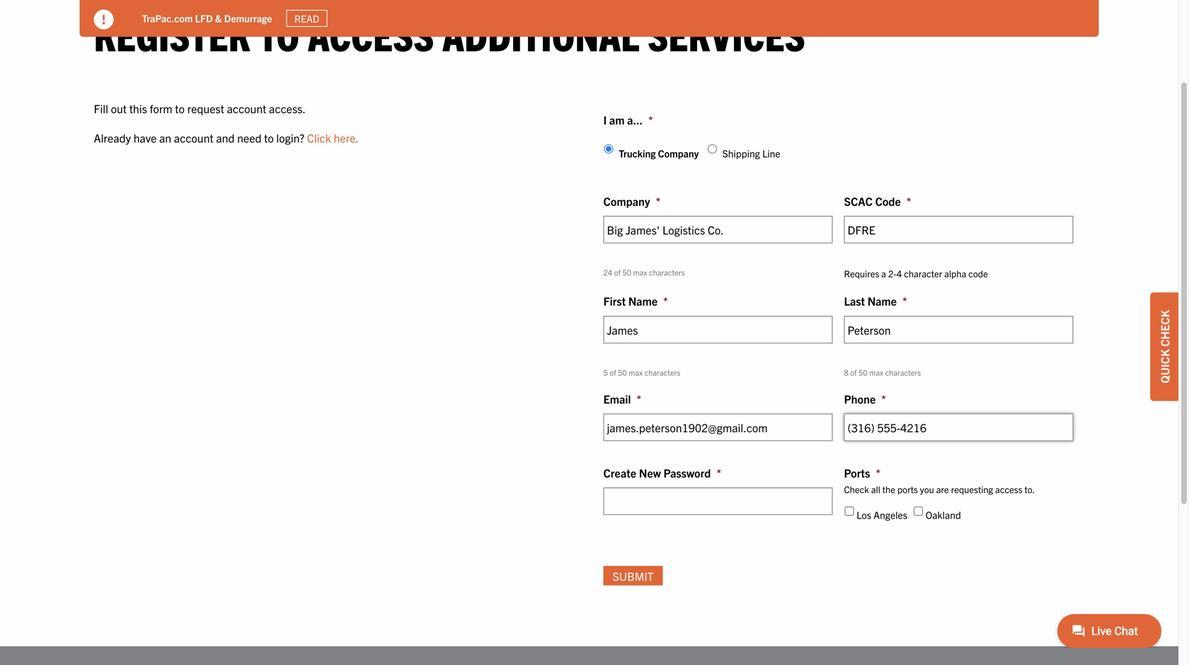 Task type: vqa. For each thing, say whether or not it's contained in the screenshot.


Task type: locate. For each thing, give the bounding box(es) containing it.
50
[[623, 268, 632, 277], [618, 368, 627, 377], [859, 368, 868, 377]]

50 right 8
[[859, 368, 868, 377]]

Trucking Company radio
[[604, 145, 614, 154]]

phone
[[845, 392, 876, 406]]

first name *
[[604, 294, 668, 308]]

* right phone
[[882, 392, 887, 406]]

to right form
[[175, 101, 185, 116]]

0 horizontal spatial check
[[845, 484, 870, 495]]

characters for company *
[[649, 268, 685, 277]]

a
[[882, 268, 887, 279]]

max up phone *
[[870, 368, 884, 377]]

None text field
[[845, 216, 1074, 244], [604, 316, 833, 344], [845, 216, 1074, 244], [604, 316, 833, 344]]

i am a... *
[[604, 113, 653, 127]]

and
[[216, 131, 235, 145]]

account
[[227, 101, 267, 116], [174, 131, 214, 145]]

ports
[[845, 466, 871, 480]]

i
[[604, 113, 607, 127]]

max for last
[[870, 368, 884, 377]]

check up quick
[[1158, 310, 1172, 347]]

None submit
[[604, 567, 663, 586]]

access
[[996, 484, 1023, 495]]

you
[[921, 484, 935, 495]]

company *
[[604, 194, 661, 208]]

characters for first name *
[[645, 368, 681, 377]]

account up need
[[227, 101, 267, 116]]

max up first name *
[[633, 268, 648, 277]]

50 right 5
[[618, 368, 627, 377]]

company down trucking
[[604, 194, 650, 208]]

services
[[648, 8, 806, 59]]

to right '&'
[[259, 8, 300, 59]]

50 for company
[[623, 268, 632, 277]]

name right the 'last'
[[868, 294, 897, 308]]

ports * check all the ports you are requesting access to.
[[845, 466, 1036, 495]]

trapac.com lfd & demurrage
[[142, 12, 272, 25]]

code
[[969, 268, 989, 279]]

0 horizontal spatial name
[[629, 294, 658, 308]]

check
[[1158, 310, 1172, 347], [845, 484, 870, 495]]

ports
[[898, 484, 918, 495]]

phone *
[[845, 392, 887, 406]]

1 horizontal spatial name
[[868, 294, 897, 308]]

* inside "ports * check all the ports you are requesting access to."
[[876, 466, 881, 480]]

fill
[[94, 101, 108, 116]]

1 horizontal spatial company
[[658, 147, 699, 160]]

shipping
[[723, 147, 760, 160]]

0 vertical spatial check
[[1158, 310, 1172, 347]]

name
[[629, 294, 658, 308], [868, 294, 897, 308]]

requesting
[[952, 484, 994, 495]]

Los Angeles checkbox
[[845, 507, 854, 516]]

*
[[649, 113, 653, 127], [656, 194, 661, 208], [907, 194, 912, 208], [664, 294, 668, 308], [903, 294, 908, 308], [637, 392, 642, 406], [882, 392, 887, 406], [717, 466, 722, 480], [876, 466, 881, 480]]

1 vertical spatial company
[[604, 194, 650, 208]]

characters for last name *
[[886, 368, 922, 377]]

additional
[[443, 8, 640, 59]]

of right 5
[[610, 368, 616, 377]]

1 name from the left
[[629, 294, 658, 308]]

to
[[259, 8, 300, 59], [175, 101, 185, 116], [264, 131, 274, 145]]

2 name from the left
[[868, 294, 897, 308]]

lfd
[[195, 12, 213, 25]]

account right an
[[174, 131, 214, 145]]

request
[[187, 101, 224, 116]]

are
[[937, 484, 950, 495]]

footer
[[0, 647, 1179, 666]]

check down ports in the bottom of the page
[[845, 484, 870, 495]]

name right first at the right top
[[629, 294, 658, 308]]

company left 'shipping line' 'option'
[[658, 147, 699, 160]]

to right need
[[264, 131, 274, 145]]

max up email *
[[629, 368, 643, 377]]

company
[[658, 147, 699, 160], [604, 194, 650, 208]]

fill out this form to request account access.
[[94, 101, 306, 116]]

max for company
[[633, 268, 648, 277]]

solid image
[[94, 10, 114, 29]]

already have an account and need to login? click here.
[[94, 131, 359, 145]]

* right a...
[[649, 113, 653, 127]]

a...
[[628, 113, 643, 127]]

1 vertical spatial check
[[845, 484, 870, 495]]

an
[[159, 131, 171, 145]]

of right 8
[[851, 368, 857, 377]]

0 horizontal spatial account
[[174, 131, 214, 145]]

of right 24
[[614, 268, 621, 277]]

characters up phone *
[[886, 368, 922, 377]]

read link
[[286, 10, 328, 27]]

trucking company
[[619, 147, 699, 160]]

characters right 5
[[645, 368, 681, 377]]

characters
[[649, 268, 685, 277], [645, 368, 681, 377], [886, 368, 922, 377]]

scac code *
[[845, 194, 912, 208]]

of
[[614, 268, 621, 277], [610, 368, 616, 377], [851, 368, 857, 377]]

characters up first name *
[[649, 268, 685, 277]]

trapac.com
[[142, 12, 193, 25]]

quick check link
[[1151, 293, 1179, 401]]

create new password *
[[604, 466, 722, 480]]

last
[[845, 294, 865, 308]]

* up all
[[876, 466, 881, 480]]

None text field
[[604, 216, 833, 244], [845, 316, 1074, 344], [604, 414, 833, 442], [845, 414, 1074, 442], [604, 216, 833, 244], [845, 316, 1074, 344], [604, 414, 833, 442], [845, 414, 1074, 442]]

None password field
[[604, 488, 833, 516]]

0 vertical spatial company
[[658, 147, 699, 160]]

50 for last
[[859, 368, 868, 377]]

access
[[308, 8, 434, 59]]

demurrage
[[224, 12, 272, 25]]

4
[[897, 268, 902, 279]]

1 horizontal spatial account
[[227, 101, 267, 116]]

0 horizontal spatial company
[[604, 194, 650, 208]]

los angeles
[[857, 509, 908, 522]]

50 right 24
[[623, 268, 632, 277]]

max
[[633, 268, 648, 277], [629, 368, 643, 377], [870, 368, 884, 377]]



Task type: describe. For each thing, give the bounding box(es) containing it.
8 of 50 max characters
[[845, 368, 922, 377]]

5 of 50 max characters
[[604, 368, 681, 377]]

of for company
[[614, 268, 621, 277]]

create
[[604, 466, 637, 480]]

check inside "ports * check all the ports you are requesting access to."
[[845, 484, 870, 495]]

1 vertical spatial to
[[175, 101, 185, 116]]

alpha
[[945, 268, 967, 279]]

login?
[[277, 131, 305, 145]]

click here. link
[[307, 131, 359, 145]]

have
[[134, 131, 157, 145]]

to.
[[1025, 484, 1036, 495]]

all
[[872, 484, 881, 495]]

max for first
[[629, 368, 643, 377]]

password
[[664, 466, 711, 480]]

line
[[763, 147, 781, 160]]

register to access additional services
[[94, 8, 806, 59]]

Oakland checkbox
[[914, 507, 924, 516]]

this
[[129, 101, 147, 116]]

the
[[883, 484, 896, 495]]

0 vertical spatial to
[[259, 8, 300, 59]]

angeles
[[874, 509, 908, 522]]

* down trucking company
[[656, 194, 661, 208]]

already
[[94, 131, 131, 145]]

* right the password on the bottom of the page
[[717, 466, 722, 480]]

access.
[[269, 101, 306, 116]]

click
[[307, 131, 331, 145]]

code
[[876, 194, 901, 208]]

of for last name
[[851, 368, 857, 377]]

quick check
[[1158, 310, 1172, 384]]

24 of 50 max characters
[[604, 268, 685, 277]]

trucking
[[619, 147, 656, 160]]

register
[[94, 8, 251, 59]]

8
[[845, 368, 849, 377]]

form
[[150, 101, 173, 116]]

here.
[[334, 131, 359, 145]]

new
[[639, 466, 661, 480]]

oakland
[[926, 509, 962, 522]]

2 vertical spatial to
[[264, 131, 274, 145]]

name for last name
[[868, 294, 897, 308]]

email *
[[604, 392, 642, 406]]

requires a 2-4 character alpha code
[[845, 268, 989, 279]]

50 for first
[[618, 368, 627, 377]]

of for first name
[[610, 368, 616, 377]]

register to access additional services main content
[[80, 8, 1099, 605]]

out
[[111, 101, 127, 116]]

&
[[215, 12, 222, 25]]

2-
[[889, 268, 897, 279]]

1 horizontal spatial check
[[1158, 310, 1172, 347]]

Shipping Line radio
[[708, 145, 717, 154]]

need
[[237, 131, 262, 145]]

quick
[[1158, 350, 1172, 384]]

5
[[604, 368, 608, 377]]

read
[[295, 12, 320, 25]]

first
[[604, 294, 626, 308]]

none password field inside register to access additional services "main content"
[[604, 488, 833, 516]]

last name *
[[845, 294, 908, 308]]

scac
[[845, 194, 873, 208]]

24
[[604, 268, 613, 277]]

los
[[857, 509, 872, 522]]

1 vertical spatial account
[[174, 131, 214, 145]]

character
[[905, 268, 943, 279]]

shipping line
[[723, 147, 781, 160]]

* down the requires a 2-4 character alpha code
[[903, 294, 908, 308]]

email
[[604, 392, 631, 406]]

am
[[610, 113, 625, 127]]

* down 24 of 50 max characters
[[664, 294, 668, 308]]

none submit inside register to access additional services "main content"
[[604, 567, 663, 586]]

* right "email"
[[637, 392, 642, 406]]

name for first name
[[629, 294, 658, 308]]

0 vertical spatial account
[[227, 101, 267, 116]]

* right the code
[[907, 194, 912, 208]]

requires
[[845, 268, 880, 279]]



